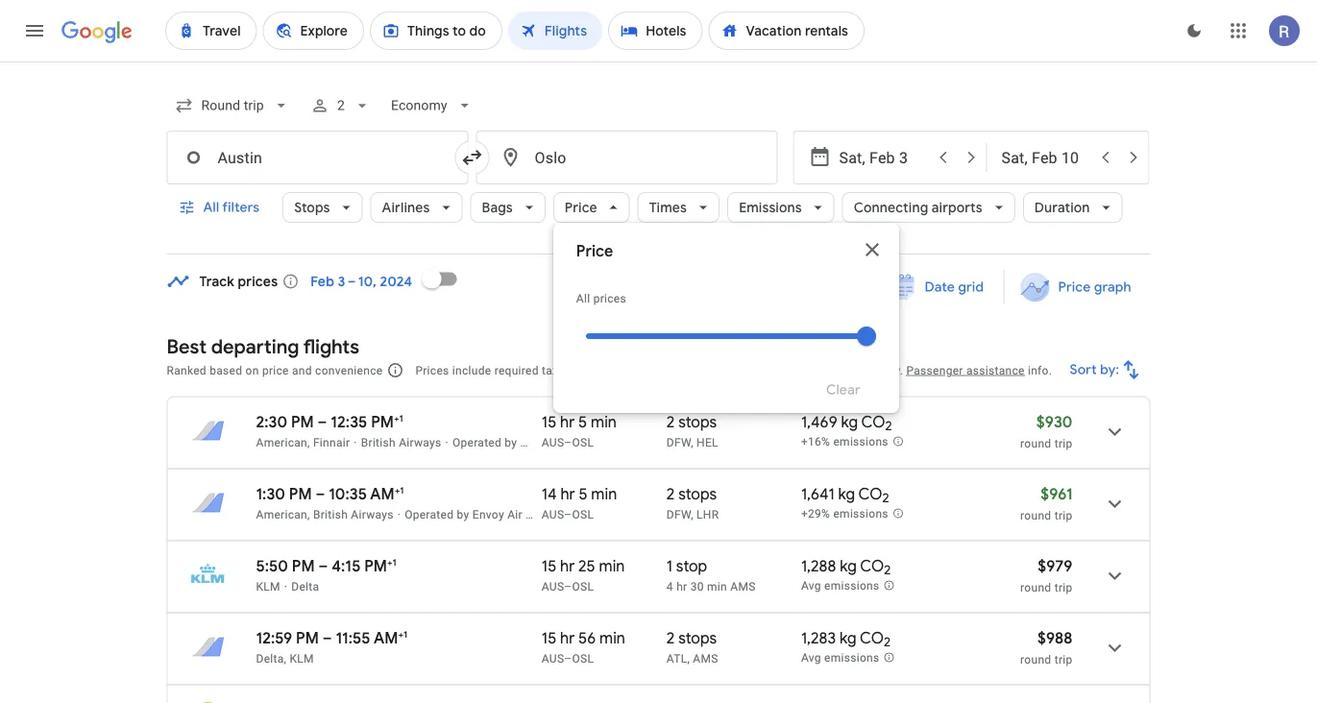 Task type: locate. For each thing, give the bounding box(es) containing it.
3 aus from the top
[[542, 580, 564, 593]]

Arrival time: 4:15 PM on  Sunday, February 4. text field
[[332, 556, 397, 576]]

+ inside 12:59 pm – 11:55 am + 1
[[398, 628, 403, 640]]

emissions down 1,283 kg co 2
[[824, 652, 880, 665]]

hr right "14"
[[561, 484, 575, 504]]

connecting
[[854, 199, 929, 216]]

1 inside 2:30 pm – 12:35 pm + 1
[[399, 412, 403, 424]]

include
[[452, 364, 491, 377]]

5 up american
[[579, 484, 588, 504]]

emissions for 1,469
[[833, 435, 889, 449]]

prices left learn more about tracked prices icon
[[238, 273, 278, 290]]

avg down 1,288
[[801, 580, 821, 593]]

emissions
[[833, 435, 889, 449], [833, 508, 889, 521], [824, 580, 880, 593], [824, 652, 880, 665]]

trip
[[1055, 437, 1073, 450], [1055, 509, 1073, 522], [1055, 581, 1073, 594], [1055, 653, 1073, 666]]

2 inside 2 stops dfw , hel
[[667, 412, 675, 432]]

None text field
[[167, 131, 468, 184], [476, 131, 778, 184], [167, 131, 468, 184], [476, 131, 778, 184]]

2 15 from the top
[[542, 556, 557, 576]]

aus for 15 hr 56 min
[[542, 652, 564, 665]]

0 vertical spatial 2 stops flight. element
[[667, 412, 717, 435]]

$979 round trip
[[1021, 556, 1073, 594]]

hel
[[697, 436, 719, 449]]

+ inside 5:50 pm – 4:15 pm + 1
[[387, 556, 393, 568]]

round inside $961 round trip
[[1021, 509, 1052, 522]]

osl inside 15 hr 56 min aus – osl
[[572, 652, 594, 665]]

prices include required taxes + fees for 2 adults.
[[415, 364, 676, 377]]

flight details. leaves austin-bergstrom international airport at 12:59 pm on saturday, february 3 and arrives at oslo airport at 11:55 am on sunday, february 4. image
[[1092, 625, 1138, 671]]

avg
[[801, 580, 821, 593], [801, 652, 821, 665]]

1 vertical spatial stops
[[679, 484, 717, 504]]

1 right 11:55
[[403, 628, 407, 640]]

by left nordic
[[505, 436, 517, 449]]

min right 25
[[599, 556, 625, 576]]

– inside 14 hr 5 min aus – osl
[[564, 508, 572, 521]]

round for $961
[[1021, 509, 1052, 522]]

15 for 15 hr 25 min
[[542, 556, 557, 576]]

co inside '1,469 kg co 2'
[[862, 412, 886, 432]]

1 right 4:15
[[393, 556, 397, 568]]

osl inside 14 hr 5 min aus – osl
[[572, 508, 594, 521]]

osl down 56
[[572, 652, 594, 665]]

4 trip from the top
[[1055, 653, 1073, 666]]

0 horizontal spatial ams
[[693, 652, 718, 665]]

stops inside 2 stops dfw , hel
[[679, 412, 717, 432]]

1 dfw from the top
[[667, 436, 691, 449]]

stops inside 2 stops dfw , lhr
[[679, 484, 717, 504]]

trip down $979 text box
[[1055, 581, 1073, 594]]

1 stops from the top
[[679, 412, 717, 432]]

2 stops flight. element up atl
[[667, 628, 717, 651]]

25
[[579, 556, 595, 576]]

15 hr 25 min aus – osl
[[542, 556, 625, 593]]

– inside the 15 hr 25 min aus – osl
[[564, 580, 572, 593]]

5 inside 15 hr 5 min aus – osl
[[579, 412, 587, 432]]

duration button
[[1023, 184, 1123, 231]]

1 vertical spatial prices
[[593, 292, 626, 306]]

american,
[[256, 436, 310, 449], [256, 508, 310, 521]]

fees
[[584, 364, 607, 377]]

930 US dollars text field
[[1036, 412, 1073, 432]]

+ for 10:35 am
[[395, 484, 400, 496]]

round down 988 us dollars text box
[[1021, 653, 1052, 666]]

co inside 1,641 kg co 2
[[859, 484, 883, 504]]

american, finnair
[[256, 436, 350, 449]]

trip inside the $930 round trip
[[1055, 437, 1073, 450]]

+ right 11:55
[[398, 628, 403, 640]]

2 2 stops flight. element from the top
[[667, 484, 717, 507]]

2 vertical spatial 15
[[542, 628, 557, 648]]

round for $988
[[1021, 653, 1052, 666]]

airports
[[932, 199, 983, 216]]

0 vertical spatial for
[[611, 364, 626, 377]]

co for 1,288
[[860, 556, 884, 576]]

, for 14 hr 5 min
[[691, 508, 694, 521]]

+29% emissions
[[801, 508, 889, 521]]

for
[[611, 364, 626, 377], [583, 436, 598, 449]]

1 vertical spatial klm
[[290, 652, 314, 665]]

hr inside the 15 hr 25 min aus – osl
[[560, 556, 575, 576]]

osl down total duration 15 hr 5 min. element
[[572, 436, 594, 449]]

2 inside popup button
[[337, 98, 345, 113]]

2 aus from the top
[[542, 508, 564, 521]]

kg up +16% emissions
[[841, 412, 858, 432]]

15 left 25
[[542, 556, 557, 576]]

15 inside 15 hr 56 min aus – osl
[[542, 628, 557, 648]]

Departure time: 1:30 PM. text field
[[256, 484, 312, 504]]

1,288
[[801, 556, 836, 576]]

layover (1 of 2) is a 1 hr 17 min layover at dallas/fort worth international airport in dallas. layover (2 of 2) is a 1 hr layover at helsinki airport in helsinki. element
[[667, 435, 792, 450]]

aus inside 15 hr 5 min aus – osl
[[542, 436, 564, 449]]

1 horizontal spatial for
[[611, 364, 626, 377]]

5
[[579, 412, 587, 432], [579, 484, 588, 504]]

1 vertical spatial avg
[[801, 652, 821, 665]]

0 vertical spatial 5
[[579, 412, 587, 432]]

operated left envoy at left bottom
[[405, 508, 454, 521]]

osl left eagle
[[572, 508, 594, 521]]

avg emissions
[[801, 580, 880, 593], [801, 652, 880, 665]]

, inside 2 stops atl , ams
[[687, 652, 690, 665]]

times
[[649, 199, 687, 216]]

trip down $930 on the right bottom of page
[[1055, 437, 1073, 450]]

0 vertical spatial operated
[[453, 436, 502, 449]]

stops for 15 hr 5 min
[[679, 412, 717, 432]]

1 horizontal spatial finnair
[[601, 436, 638, 449]]

min up eagle
[[591, 484, 617, 504]]

on
[[246, 364, 259, 377]]

connecting airports
[[854, 199, 983, 216]]

co inside 1,283 kg co 2
[[860, 628, 884, 648]]

1 inside 5:50 pm – 4:15 pm + 1
[[393, 556, 397, 568]]

hr left 25
[[560, 556, 575, 576]]

1 horizontal spatial british
[[361, 436, 396, 449]]

1 horizontal spatial ams
[[731, 580, 756, 593]]

Arrival time: 12:35 PM on  Sunday, February 4. text field
[[331, 412, 403, 432]]

min down "fees"
[[591, 412, 617, 432]]

– down total duration 15 hr 25 min. element
[[564, 580, 572, 593]]

round down $979 text box
[[1021, 581, 1052, 594]]

1 vertical spatial am
[[374, 628, 398, 648]]

2 vertical spatial stops
[[679, 628, 717, 648]]

co up +16% emissions
[[862, 412, 886, 432]]

0 horizontal spatial prices
[[238, 273, 278, 290]]

all
[[203, 199, 219, 216], [576, 292, 590, 306]]

finnair down total duration 15 hr 5 min. element
[[601, 436, 638, 449]]

+ up the british airways
[[394, 412, 399, 424]]

+ down the british airways
[[395, 484, 400, 496]]

0 vertical spatial prices
[[238, 273, 278, 290]]

flights
[[303, 334, 359, 359]]

hr inside 15 hr 5 min aus – osl
[[560, 412, 575, 432]]

operated for 12:35 pm
[[453, 436, 502, 449]]

pm for 12:35 pm
[[291, 412, 314, 432]]

envoy
[[473, 508, 504, 521]]

kg inside 1,283 kg co 2
[[840, 628, 857, 648]]

3 round from the top
[[1021, 581, 1052, 594]]

by for 14
[[457, 508, 469, 521]]

4 round from the top
[[1021, 653, 1052, 666]]

all inside button
[[203, 199, 219, 216]]

1 vertical spatial ams
[[693, 652, 718, 665]]

1 inside 1:30 pm – 10:35 am + 1
[[400, 484, 404, 496]]

stops up hel
[[679, 412, 717, 432]]

total duration 15 hr 25 min. element
[[542, 556, 667, 579]]

2 avg emissions from the top
[[801, 652, 880, 665]]

1 vertical spatial ,
[[691, 508, 694, 521]]

4 osl from the top
[[572, 652, 594, 665]]

0 horizontal spatial finnair
[[313, 436, 350, 449]]

emissions down '1,469 kg co 2'
[[833, 435, 889, 449]]

stops for 15 hr 56 min
[[679, 628, 717, 648]]

min inside 14 hr 5 min aus – osl
[[591, 484, 617, 504]]

1 up 4 at the right of the page
[[667, 556, 673, 576]]

co right 1,288
[[860, 556, 884, 576]]

15 up operated by nordic reg for finnair
[[542, 412, 557, 432]]

price right bags popup button on the top left of page
[[565, 199, 597, 216]]

2 stops flight. element up hel
[[667, 412, 717, 435]]

co right 1,283
[[860, 628, 884, 648]]

american, down departure time: 1:30 pm. text field
[[256, 508, 310, 521]]

1 round from the top
[[1021, 437, 1052, 450]]

price down price popup button
[[576, 242, 613, 261]]

aus down total duration 15 hr 25 min. element
[[542, 580, 564, 593]]

0 vertical spatial 15
[[542, 412, 557, 432]]

emissions down the 1,288 kg co 2 at right bottom
[[824, 580, 880, 593]]

0 vertical spatial am
[[370, 484, 395, 504]]

2 inside '1,469 kg co 2'
[[886, 418, 892, 435]]

1 avg emissions from the top
[[801, 580, 880, 593]]

round inside $988 round trip
[[1021, 653, 1052, 666]]

1,641 kg co 2
[[801, 484, 890, 507]]

leaves austin-bergstrom international airport at 12:59 pm on saturday, february 3 and arrives at oslo airport at 11:55 am on sunday, february 4. element
[[256, 628, 407, 648]]

Departure text field
[[839, 132, 928, 184]]

assistance
[[967, 364, 1025, 377]]

1:30
[[256, 484, 285, 504]]

1 trip from the top
[[1055, 437, 1073, 450]]

, inside 2 stops dfw , lhr
[[691, 508, 694, 521]]

– down total duration 15 hr 56 min. element
[[564, 652, 572, 665]]

1 vertical spatial operated
[[405, 508, 454, 521]]

osl
[[572, 436, 594, 449], [572, 508, 594, 521], [572, 580, 594, 593], [572, 652, 594, 665]]

1 vertical spatial price
[[576, 242, 613, 261]]

11:55
[[336, 628, 370, 648]]

round
[[1021, 437, 1052, 450], [1021, 509, 1052, 522], [1021, 581, 1052, 594], [1021, 653, 1052, 666]]

2 stops from the top
[[679, 484, 717, 504]]

delta
[[291, 580, 319, 593]]

operated left nordic
[[453, 436, 502, 449]]

date
[[925, 279, 955, 296]]

15 for 15 hr 5 min
[[542, 412, 557, 432]]

stops for 14 hr 5 min
[[679, 484, 717, 504]]

hr inside 15 hr 56 min aus – osl
[[560, 628, 575, 648]]

1 5 from the top
[[579, 412, 587, 432]]

2 vertical spatial ,
[[687, 652, 690, 665]]

2 stops flight. element up lhr
[[667, 484, 717, 507]]

min right 30 at the right bottom of page
[[707, 580, 727, 593]]

hr for 14 hr 5 min
[[561, 484, 575, 504]]

trip inside the $979 round trip
[[1055, 581, 1073, 594]]

trip down "$961"
[[1055, 509, 1073, 522]]

ams right 30 at the right bottom of page
[[731, 580, 756, 593]]

0 horizontal spatial all
[[203, 199, 219, 216]]

co
[[862, 412, 886, 432], [859, 484, 883, 504], [860, 556, 884, 576], [860, 628, 884, 648]]

1 vertical spatial dfw
[[667, 508, 691, 521]]

0 vertical spatial price
[[565, 199, 597, 216]]

stops up atl
[[679, 628, 717, 648]]

avg emissions down the 1,288 kg co 2 at right bottom
[[801, 580, 880, 593]]

0 vertical spatial klm
[[256, 580, 280, 593]]

5 inside 14 hr 5 min aus – osl
[[579, 484, 588, 504]]

1 vertical spatial 15
[[542, 556, 557, 576]]

min for 15 hr 5 min
[[591, 412, 617, 432]]

2 american, from the top
[[256, 508, 310, 521]]

airways down arrival time: 10:35 am on  sunday, february 4. text box
[[351, 508, 394, 521]]

trip inside $988 round trip
[[1055, 653, 1073, 666]]

Arrival time: 10:35 AM on  Sunday, February 4. text field
[[329, 484, 404, 504]]

1 vertical spatial all
[[576, 292, 590, 306]]

None search field
[[167, 83, 1151, 413]]

delta, klm
[[256, 652, 314, 665]]

dfw for 14 hr 5 min
[[667, 508, 691, 521]]

trip inside $961 round trip
[[1055, 509, 1073, 522]]

hr for 15 hr 5 min
[[560, 412, 575, 432]]

am for 11:55 am
[[374, 628, 398, 648]]

– up american, british airways
[[316, 484, 325, 504]]

2 inside the 1,288 kg co 2
[[884, 562, 891, 579]]

reg
[[559, 436, 580, 449]]

hr right 4 at the right of the page
[[677, 580, 687, 593]]

2 5 from the top
[[579, 484, 588, 504]]

klm down departure time: 12:59 pm. text box
[[290, 652, 314, 665]]

round inside the $930 round trip
[[1021, 437, 1052, 450]]

1 vertical spatial by
[[457, 508, 469, 521]]

2 stops dfw , lhr
[[667, 484, 719, 521]]

aus inside 14 hr 5 min aus – osl
[[542, 508, 564, 521]]

co up +29% emissions
[[859, 484, 883, 504]]

pm up the british airways
[[371, 412, 394, 432]]

kg right 1,288
[[840, 556, 857, 576]]

2 stops flight. element for 15 hr 56 min
[[667, 628, 717, 651]]

1 avg from the top
[[801, 580, 821, 593]]

1 15 from the top
[[542, 412, 557, 432]]

stops up lhr
[[679, 484, 717, 504]]

price graph button
[[1008, 270, 1147, 305]]

as
[[526, 508, 538, 521]]

–
[[318, 412, 327, 432], [564, 436, 572, 449], [316, 484, 325, 504], [564, 508, 572, 521], [319, 556, 328, 576], [564, 580, 572, 593], [323, 628, 332, 648], [564, 652, 572, 665]]

pm right 1:30
[[289, 484, 312, 504]]

graph
[[1094, 279, 1131, 296]]

co inside the 1,288 kg co 2
[[860, 556, 884, 576]]

round inside the $979 round trip
[[1021, 581, 1052, 594]]

kg for 1,288
[[840, 556, 857, 576]]

kg inside the 1,288 kg co 2
[[840, 556, 857, 576]]

layover (1 of 2) is a 1 hr 23 min layover at hartsfield-jackson atlanta international airport in atlanta. layover (2 of 2) is a 2 hr 15 min layover at amsterdam airport schiphol in amsterdam. element
[[667, 651, 792, 666]]

none search field containing price
[[167, 83, 1151, 413]]

3 osl from the top
[[572, 580, 594, 593]]

trip for $979
[[1055, 581, 1073, 594]]

leaves austin-bergstrom international airport at 1:30 pm on saturday, february 3 and arrives at oslo airport at 10:35 am on sunday, february 4. element
[[256, 484, 404, 504]]

pm up delta, klm
[[296, 628, 319, 648]]

dfw
[[667, 436, 691, 449], [667, 508, 691, 521]]

15 left 56
[[542, 628, 557, 648]]

prices inside find the best price region
[[238, 273, 278, 290]]

15 inside 15 hr 5 min aus – osl
[[542, 412, 557, 432]]

1 horizontal spatial by
[[505, 436, 517, 449]]

1 inside 1 stop 4 hr 30 min ams
[[667, 556, 673, 576]]

for right "fees"
[[611, 364, 626, 377]]

hr inside 14 hr 5 min aus – osl
[[561, 484, 575, 504]]

dfw left hel
[[667, 436, 691, 449]]

kg right 1,283
[[840, 628, 857, 648]]

3 trip from the top
[[1055, 581, 1073, 594]]

1:30 pm – 10:35 am + 1
[[256, 484, 404, 504]]

0 vertical spatial all
[[203, 199, 219, 216]]

0 vertical spatial by
[[505, 436, 517, 449]]

hr inside 1 stop 4 hr 30 min ams
[[677, 580, 687, 593]]

Arrival time: 11:55 AM on  Sunday, February 4. text field
[[336, 628, 407, 648]]

hr for 15 hr 56 min
[[560, 628, 575, 648]]

56
[[579, 628, 596, 648]]

pm for 10:35 am
[[289, 484, 312, 504]]

– inside 15 hr 56 min aus – osl
[[564, 652, 572, 665]]

american, down 2:30 pm 'text box'
[[256, 436, 310, 449]]

osl for 15 hr 5 min
[[572, 436, 594, 449]]

price inside price popup button
[[565, 199, 597, 216]]

co for 1,283
[[860, 628, 884, 648]]

None field
[[167, 88, 299, 123], [383, 88, 482, 123], [167, 88, 299, 123], [383, 88, 482, 123]]

1 horizontal spatial prices
[[593, 292, 626, 306]]

min inside 15 hr 56 min aus – osl
[[600, 628, 625, 648]]

1 vertical spatial avg emissions
[[801, 652, 880, 665]]

pm for 11:55 am
[[296, 628, 319, 648]]

operated
[[453, 436, 502, 449], [405, 508, 454, 521]]

best departing flights
[[167, 334, 359, 359]]

Departure time: 5:50 PM. text field
[[256, 556, 315, 576]]

avg down 1,283
[[801, 652, 821, 665]]

avg emissions down 1,283 kg co 2
[[801, 652, 880, 665]]

2 osl from the top
[[572, 508, 594, 521]]

connecting airports button
[[842, 184, 1016, 231]]

1 stop flight. element
[[667, 556, 707, 579]]

min inside 1 stop 4 hr 30 min ams
[[707, 580, 727, 593]]

1 up the british airways
[[399, 412, 403, 424]]

0 vertical spatial ,
[[691, 436, 694, 449]]

3 15 from the top
[[542, 628, 557, 648]]

airways down "arrival time: 12:35 pm on  sunday, february 4." text field
[[399, 436, 442, 449]]

, inside 2 stops dfw , hel
[[691, 436, 694, 449]]

pm up "american, finnair"
[[291, 412, 314, 432]]

am right 11:55
[[374, 628, 398, 648]]

3 2 stops flight. element from the top
[[667, 628, 717, 651]]

layover (1 of 1) is a 4 hr 30 min layover at amsterdam airport schiphol in amsterdam. element
[[667, 579, 792, 594]]

0 vertical spatial american,
[[256, 436, 310, 449]]

15 inside the 15 hr 25 min aus – osl
[[542, 556, 557, 576]]

klm
[[256, 580, 280, 593], [290, 652, 314, 665]]

1 vertical spatial 5
[[579, 484, 588, 504]]

1 osl from the top
[[572, 436, 594, 449]]

dfw for 15 hr 5 min
[[667, 436, 691, 449]]

klm down 5:50
[[256, 580, 280, 593]]

may
[[846, 364, 869, 377]]

track
[[199, 273, 234, 290]]

dfw inside 2 stops dfw , hel
[[667, 436, 691, 449]]

prices up "fees"
[[593, 292, 626, 306]]

round down the '930 us dollars' text box
[[1021, 437, 1052, 450]]

2 vertical spatial 2 stops flight. element
[[667, 628, 717, 651]]

loading results progress bar
[[0, 61, 1317, 65]]

– left 11:55
[[323, 628, 332, 648]]

finnair down 2:30 pm – 12:35 pm + 1
[[313, 436, 350, 449]]

0 horizontal spatial for
[[583, 436, 598, 449]]

all left filters
[[203, 199, 219, 216]]

1 horizontal spatial klm
[[290, 652, 314, 665]]

2 round from the top
[[1021, 509, 1052, 522]]

price left graph
[[1058, 279, 1091, 296]]

0 horizontal spatial by
[[457, 508, 469, 521]]

osl down 25
[[572, 580, 594, 593]]

1 horizontal spatial all
[[576, 292, 590, 306]]

– right nordic
[[564, 436, 572, 449]]

1 aus from the top
[[542, 436, 564, 449]]

all up "fees"
[[576, 292, 590, 306]]

kg inside 1,641 kg co 2
[[838, 484, 855, 504]]

0 vertical spatial avg emissions
[[801, 580, 880, 593]]

kg up +29% emissions
[[838, 484, 855, 504]]

am
[[370, 484, 395, 504], [374, 628, 398, 648]]

min for 15 hr 25 min
[[599, 556, 625, 576]]

all for all filters
[[203, 199, 219, 216]]

1 vertical spatial 2 stops flight. element
[[667, 484, 717, 507]]

1 american, from the top
[[256, 436, 310, 449]]

2 vertical spatial price
[[1058, 279, 1091, 296]]

4 aus from the top
[[542, 652, 564, 665]]

round down "$961"
[[1021, 509, 1052, 522]]

2 dfw from the top
[[667, 508, 691, 521]]

american, for 2:30
[[256, 436, 310, 449]]

2 stops flight. element
[[667, 412, 717, 435], [667, 484, 717, 507], [667, 628, 717, 651]]

 image
[[398, 508, 401, 521]]

hr
[[560, 412, 575, 432], [561, 484, 575, 504], [560, 556, 575, 576], [677, 580, 687, 593], [560, 628, 575, 648]]

0 vertical spatial avg
[[801, 580, 821, 593]]

1 2 stops flight. element from the top
[[667, 412, 717, 435]]

pm up delta
[[292, 556, 315, 576]]

1 down the british airways
[[400, 484, 404, 496]]

taxes
[[542, 364, 571, 377]]

ams inside 1 stop 4 hr 30 min ams
[[731, 580, 756, 593]]

aus inside 15 hr 56 min aus – osl
[[542, 652, 564, 665]]

min inside 15 hr 5 min aus – osl
[[591, 412, 617, 432]]

hr up reg on the bottom left of the page
[[560, 412, 575, 432]]

2 inside 1,283 kg co 2
[[884, 634, 891, 651]]

dfw inside 2 stops dfw , lhr
[[667, 508, 691, 521]]

kg inside '1,469 kg co 2'
[[841, 412, 858, 432]]

best departing flights main content
[[167, 256, 1151, 703]]

trip for $988
[[1055, 653, 1073, 666]]

0 vertical spatial stops
[[679, 412, 717, 432]]

$961 round trip
[[1021, 484, 1073, 522]]

ams right atl
[[693, 652, 718, 665]]

aus down total duration 15 hr 56 min. element
[[542, 652, 564, 665]]

0 vertical spatial airways
[[399, 436, 442, 449]]

filters
[[222, 199, 260, 216]]

2 trip from the top
[[1055, 509, 1073, 522]]

1 inside 12:59 pm – 11:55 am + 1
[[403, 628, 407, 640]]

osl inside 15 hr 5 min aus – osl
[[572, 436, 594, 449]]

for right reg on the bottom left of the page
[[583, 436, 598, 449]]

aus down "14"
[[542, 508, 564, 521]]

3 stops from the top
[[679, 628, 717, 648]]

+ inside 1:30 pm – 10:35 am + 1
[[395, 484, 400, 496]]

min right 56
[[600, 628, 625, 648]]

2 stops atl , ams
[[667, 628, 718, 665]]

aus inside the 15 hr 25 min aus – osl
[[542, 580, 564, 593]]

flight details. leaves austin-bergstrom international airport at 2:30 pm on saturday, february 3 and arrives at oslo airport at 12:35 pm on sunday, february 4. image
[[1092, 409, 1138, 455]]

0 horizontal spatial british
[[313, 508, 348, 521]]

+ inside 2:30 pm – 12:35 pm + 1
[[394, 412, 399, 424]]

961 US dollars text field
[[1041, 484, 1073, 504]]

2 finnair from the left
[[601, 436, 638, 449]]

0 vertical spatial ams
[[731, 580, 756, 593]]

– left 12:35
[[318, 412, 327, 432]]

0 vertical spatial dfw
[[667, 436, 691, 449]]

british down leaves austin-bergstrom international airport at 1:30 pm on saturday, february 3 and arrives at oslo airport at 10:35 am on sunday, february 4. element
[[313, 508, 348, 521]]

dfw left lhr
[[667, 508, 691, 521]]

 image
[[284, 580, 288, 593]]

1 vertical spatial american,
[[256, 508, 310, 521]]

all filters
[[203, 199, 260, 216]]

+ for 12:35 pm
[[394, 412, 399, 424]]

+ for 11:55 am
[[398, 628, 403, 640]]

15
[[542, 412, 557, 432], [542, 556, 557, 576], [542, 628, 557, 648]]

min inside the 15 hr 25 min aus – osl
[[599, 556, 625, 576]]

1 vertical spatial airways
[[351, 508, 394, 521]]

osl inside the 15 hr 25 min aus – osl
[[572, 580, 594, 593]]

am for 10:35 am
[[370, 484, 395, 504]]

1,283 kg co 2
[[801, 628, 891, 651]]

5 up reg on the bottom left of the page
[[579, 412, 587, 432]]

trip down 988 us dollars text box
[[1055, 653, 1073, 666]]

emissions down 1,641 kg co 2
[[833, 508, 889, 521]]

airways
[[399, 436, 442, 449], [351, 508, 394, 521]]

by left envoy at left bottom
[[457, 508, 469, 521]]

1 horizontal spatial airways
[[399, 436, 442, 449]]

2 avg from the top
[[801, 652, 821, 665]]

stops inside 2 stops atl , ams
[[679, 628, 717, 648]]



Task type: describe. For each thing, give the bounding box(es) containing it.
avg emissions for 1,283
[[801, 652, 880, 665]]

grid
[[958, 279, 984, 296]]

osl for 14 hr 5 min
[[572, 508, 594, 521]]

aus for 15 hr 25 min
[[542, 580, 564, 593]]

track prices
[[199, 273, 278, 290]]

1 for 14 hr 5 min
[[400, 484, 404, 496]]

1 vertical spatial british
[[313, 508, 348, 521]]

round for $979
[[1021, 581, 1052, 594]]

14 hr 5 min aus – osl
[[542, 484, 617, 521]]

 image inside best departing flights main content
[[398, 508, 401, 521]]

pm right 4:15
[[364, 556, 387, 576]]

988 US dollars text field
[[1038, 628, 1073, 648]]

change appearance image
[[1171, 8, 1217, 54]]

close dialog image
[[861, 238, 884, 261]]

based
[[210, 364, 242, 377]]

sort by: button
[[1062, 347, 1151, 393]]

duration
[[1035, 199, 1090, 216]]

kg for 1,283
[[840, 628, 857, 648]]

layover (1 of 2) is a 44 min layover at dallas/fort worth international airport in dallas. layover (2 of 2) is a 1 hr 5 min layover at heathrow airport in london. element
[[667, 507, 792, 522]]

apply.
[[872, 364, 903, 377]]

by for 15
[[505, 436, 517, 449]]

feb
[[311, 273, 334, 290]]

feb 3 – 10, 2024
[[311, 273, 413, 290]]

operated by nordic reg for finnair
[[453, 436, 638, 449]]

1,469
[[801, 412, 838, 432]]

+ for 4:15 pm
[[387, 556, 393, 568]]

swap origin and destination. image
[[461, 146, 484, 169]]

bags
[[482, 199, 513, 216]]

2 inside 2 stops dfw , lhr
[[667, 484, 675, 504]]

+16%
[[801, 435, 830, 449]]

required
[[495, 364, 539, 377]]

3 – 10,
[[338, 273, 377, 290]]

kg for 1,641
[[838, 484, 855, 504]]

nordic
[[520, 436, 556, 449]]

ranked
[[167, 364, 207, 377]]

+29%
[[801, 508, 830, 521]]

stops
[[294, 199, 330, 216]]

find the best price region
[[167, 256, 1151, 320]]

12:59 pm – 11:55 am + 1
[[256, 628, 407, 648]]

passenger
[[907, 364, 963, 377]]

prices for track prices
[[238, 273, 278, 290]]

learn more about tracked prices image
[[282, 273, 299, 290]]

5 for 14
[[579, 484, 588, 504]]

kg for 1,469
[[841, 412, 858, 432]]

5:50
[[256, 556, 288, 576]]

atl
[[667, 652, 687, 665]]

round for $930
[[1021, 437, 1052, 450]]

emissions
[[739, 199, 802, 216]]

trip for $961
[[1055, 509, 1073, 522]]

american
[[542, 508, 593, 521]]

1,469 kg co 2
[[801, 412, 892, 435]]

Departure time: 12:59 PM. text field
[[256, 628, 319, 648]]

osl for 15 hr 25 min
[[572, 580, 594, 593]]

– left 4:15
[[319, 556, 328, 576]]

ranked based on price and convenience
[[167, 364, 383, 377]]

operated for 10:35 am
[[405, 508, 454, 521]]

stop
[[676, 556, 707, 576]]

price inside price graph "button"
[[1058, 279, 1091, 296]]

4
[[667, 580, 673, 593]]

all for all prices
[[576, 292, 590, 306]]

and
[[292, 364, 312, 377]]

convenience
[[315, 364, 383, 377]]

emissions button
[[727, 184, 835, 231]]

2 stops flight. element for 15 hr 5 min
[[667, 412, 717, 435]]

Departure time: 2:30 PM. text field
[[256, 412, 314, 432]]

avg emissions for 1,288
[[801, 580, 880, 593]]

15 hr 56 min aus – osl
[[542, 628, 625, 665]]

1 for 15 hr 56 min
[[403, 628, 407, 640]]

5:50 pm – 4:15 pm + 1
[[256, 556, 397, 576]]

osl for 15 hr 56 min
[[572, 652, 594, 665]]

total duration 15 hr 5 min. element
[[542, 412, 667, 435]]

price button
[[553, 184, 630, 231]]

$930 round trip
[[1021, 412, 1073, 450]]

may apply. passenger assistance
[[843, 364, 1025, 377]]

learn more about ranking image
[[387, 362, 404, 379]]

date grid
[[925, 279, 984, 296]]

bags button
[[470, 184, 546, 231]]

avg for 1,283
[[801, 652, 821, 665]]

hr for 15 hr 25 min
[[560, 556, 575, 576]]

eagle
[[596, 508, 626, 521]]

total duration 15 hr 56 min. element
[[542, 628, 667, 651]]

departing
[[211, 334, 299, 359]]

flight details. leaves austin-bergstrom international airport at 5:50 pm on saturday, february 3 and arrives at oslo airport at 4:15 pm on sunday, february 4. image
[[1092, 553, 1138, 599]]

min for 15 hr 56 min
[[600, 628, 625, 648]]

$988 round trip
[[1021, 628, 1073, 666]]

aus for 14 hr 5 min
[[542, 508, 564, 521]]

1,283
[[801, 628, 836, 648]]

Return text field
[[1002, 132, 1090, 184]]

4:15
[[332, 556, 361, 576]]

american, for 1:30
[[256, 508, 310, 521]]

1 for 15 hr 25 min
[[393, 556, 397, 568]]

14
[[542, 484, 557, 504]]

american, british airways
[[256, 508, 394, 521]]

2 stops flight. element for 14 hr 5 min
[[667, 484, 717, 507]]

, for 15 hr 56 min
[[687, 652, 690, 665]]

$961
[[1041, 484, 1073, 504]]

1 vertical spatial for
[[583, 436, 598, 449]]

flight details. leaves austin-bergstrom international airport at 1:30 pm on saturday, february 3 and arrives at oslo airport at 10:35 am on sunday, february 4. image
[[1092, 481, 1138, 527]]

sort by:
[[1070, 361, 1120, 379]]

30
[[691, 580, 704, 593]]

10:35
[[329, 484, 367, 504]]

1 for 15 hr 5 min
[[399, 412, 403, 424]]

airlines button
[[370, 184, 463, 231]]

1,641
[[801, 484, 835, 504]]

avg for 1,288
[[801, 580, 821, 593]]

2 stops dfw , hel
[[667, 412, 719, 449]]

$979
[[1038, 556, 1073, 576]]

british airways
[[361, 436, 442, 449]]

, for 15 hr 5 min
[[691, 436, 694, 449]]

price graph
[[1058, 279, 1131, 296]]

date grid button
[[875, 270, 1000, 305]]

lhr
[[697, 508, 719, 521]]

all prices
[[576, 292, 626, 306]]

ams inside 2 stops atl , ams
[[693, 652, 718, 665]]

2 inside 2 stops atl , ams
[[667, 628, 675, 648]]

+ left "fees"
[[574, 364, 581, 377]]

15 for 15 hr 56 min
[[542, 628, 557, 648]]

times button
[[638, 184, 720, 231]]

leaves austin-bergstrom international airport at 5:50 pm on saturday, february 3 and arrives at oslo airport at 4:15 pm on sunday, february 4. element
[[256, 556, 397, 576]]

prices for all prices
[[593, 292, 626, 306]]

aus for 15 hr 5 min
[[542, 436, 564, 449]]

delta,
[[256, 652, 287, 665]]

2 inside 1,641 kg co 2
[[883, 490, 890, 507]]

by:
[[1101, 361, 1120, 379]]

co for 1,469
[[862, 412, 886, 432]]

15 hr 5 min aus – osl
[[542, 412, 617, 449]]

5 for 15
[[579, 412, 587, 432]]

leaves austin-bergstrom international airport at 2:30 pm on saturday, february 3 and arrives at oslo airport at 12:35 pm on sunday, february 4. element
[[256, 412, 403, 432]]

1 finnair from the left
[[313, 436, 350, 449]]

2:30
[[256, 412, 287, 432]]

operated by envoy air as american eagle
[[405, 508, 626, 521]]

passenger assistance button
[[907, 364, 1025, 377]]

co for 1,641
[[859, 484, 883, 504]]

total duration 14 hr 5 min. element
[[542, 484, 667, 507]]

1,288 kg co 2
[[801, 556, 891, 579]]

0 horizontal spatial klm
[[256, 580, 280, 593]]

emissions for 1,288
[[824, 580, 880, 593]]

main menu image
[[23, 19, 46, 42]]

emissions for 1,283
[[824, 652, 880, 665]]

trip for $930
[[1055, 437, 1073, 450]]

979 US dollars text field
[[1038, 556, 1073, 576]]

min for 14 hr 5 min
[[591, 484, 617, 504]]

– inside 15 hr 5 min aus – osl
[[564, 436, 572, 449]]

12:59
[[256, 628, 292, 648]]

0 horizontal spatial airways
[[351, 508, 394, 521]]

adults.
[[639, 364, 676, 377]]

0 vertical spatial british
[[361, 436, 396, 449]]

2:30 pm – 12:35 pm + 1
[[256, 412, 403, 432]]

emissions for 1,641
[[833, 508, 889, 521]]

pm for 4:15 pm
[[292, 556, 315, 576]]

price
[[262, 364, 289, 377]]



Task type: vqa. For each thing, say whether or not it's contained in the screenshot.
emissions
yes



